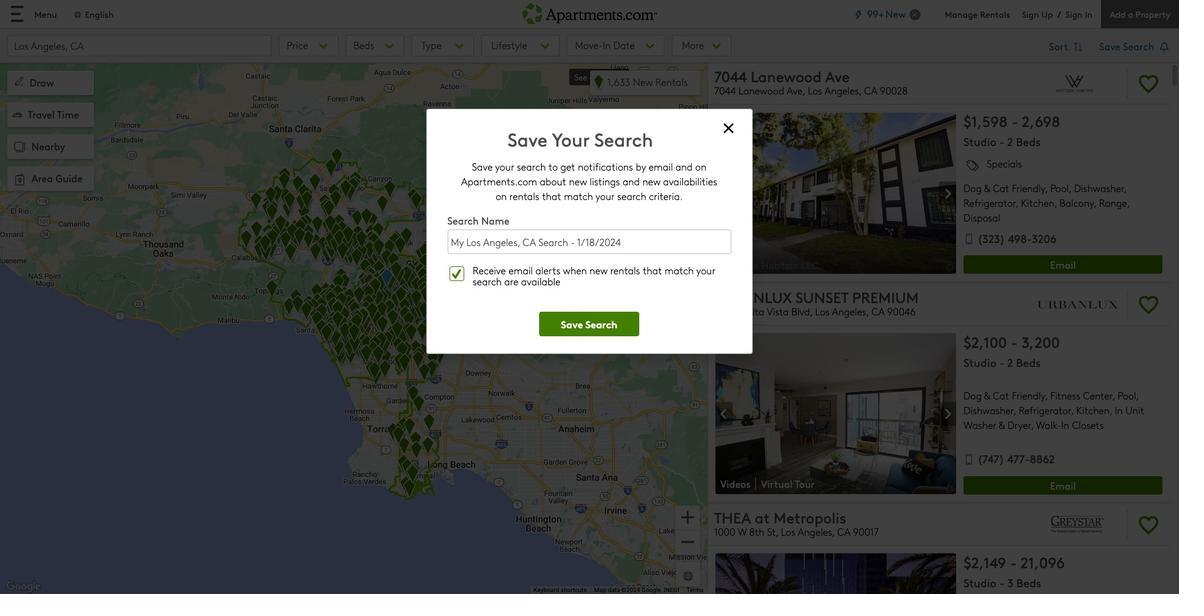 Task type: describe. For each thing, give the bounding box(es) containing it.
results
[[601, 71, 625, 83]]

dishwasher inside dog & cat friendly fitness center pool dishwasher refrigerator kitchen
[[964, 404, 1014, 417]]

guide
[[56, 171, 83, 185]]

dryer
[[1008, 419, 1031, 432]]

(747)
[[978, 451, 1005, 467]]

new inside "receive email alerts when new rentals that match your search are available"
[[590, 264, 608, 277]]

99+
[[867, 7, 884, 20]]

angeles, inside "7044 lanewood ave 7044 lanewood ave, los angeles, ca 90028"
[[825, 84, 862, 97]]

refrigerator inside dog & cat friendly pool dishwasher refrigerator kitchen balcony range disposal
[[964, 197, 1016, 209]]

search up by
[[595, 127, 653, 152]]

match inside 'save your search to get notifications by email and on apartments.com about new listings and new availabilities on rentals that match your search criteria.'
[[564, 190, 593, 203]]

area guide
[[32, 171, 83, 185]]

(323)
[[978, 231, 1005, 246]]

up
[[1042, 8, 1053, 20]]

tour
[[795, 478, 815, 491]]

videos
[[721, 478, 751, 491]]

rentals inside 'save your search to get notifications by email and on apartments.com about new listings and new availabilities on rentals that match your search criteria.'
[[510, 190, 540, 203]]

1 horizontal spatial save search
[[1100, 39, 1157, 53]]

- left 3,200
[[1011, 331, 1018, 352]]

thea
[[714, 507, 751, 528]]

shortcuts
[[561, 587, 587, 594]]

beds for $2,100
[[1016, 355, 1041, 370]]

metropolis
[[774, 507, 847, 528]]

dog & cat friendly fitness center pool dishwasher refrigerator kitchen
[[964, 390, 1137, 417]]

terms link
[[687, 587, 704, 594]]

& inside in unit washer & dryer
[[999, 419, 1005, 432]]

price
[[287, 38, 308, 51]]

nearby
[[32, 140, 65, 153]]

english
[[85, 8, 114, 20]]

close image
[[719, 119, 739, 138]]

range
[[1099, 197, 1128, 209]]

ca inside thea at metropolis 1000 w 8th st, los angeles, ca 90017
[[838, 526, 851, 539]]

- up 3
[[1011, 552, 1017, 572]]

english link
[[73, 8, 114, 20]]

satellite view image
[[681, 569, 695, 584]]

center
[[1083, 390, 1113, 402]]

manage
[[945, 8, 978, 20]]

sign in link
[[1066, 8, 1093, 20]]

building photo - 7044 lanewood ave image
[[716, 113, 957, 274]]

keyboard
[[534, 587, 559, 594]]

save inside 'save your search to get notifications by email and on apartments.com about new listings and new availabilities on rentals that match your search criteria.'
[[472, 161, 493, 174]]

3
[[1008, 575, 1014, 591]]

pool inside dog & cat friendly fitness center pool dishwasher refrigerator kitchen
[[1118, 390, 1137, 402]]

virtual tour
[[761, 478, 815, 491]]

3,200
[[1022, 331, 1060, 352]]

apartments.com logo image
[[522, 0, 657, 24]]

los inside "7044 lanewood ave 7044 lanewood ave, los angeles, ca 90028"
[[808, 84, 823, 97]]

date
[[614, 39, 635, 52]]

kitchen inside dog & cat friendly pool dishwasher refrigerator kitchen balcony range disposal
[[1021, 197, 1055, 209]]

videos link
[[716, 478, 756, 491]]

draw
[[30, 75, 54, 89]]

email button for $1,598 - 2,698
[[964, 256, 1163, 274]]

unit
[[1126, 404, 1145, 417]]

about
[[540, 175, 567, 188]]

friendly for $1,598 - 2,698
[[1012, 182, 1046, 195]]

2 sign from the left
[[1066, 8, 1083, 20]]

walk-in closets
[[1036, 419, 1104, 432]]

refrigerator inside dog & cat friendly fitness center pool dishwasher refrigerator kitchen
[[1019, 404, 1071, 417]]

menu
[[34, 8, 57, 20]]

email inside "receive email alerts when new rentals that match your search are available"
[[509, 264, 533, 277]]

2 for $2,100
[[1008, 355, 1013, 370]]

type button
[[412, 35, 474, 57]]

search down add a property link
[[1123, 39, 1155, 53]]

keyboard shortcuts button
[[534, 587, 587, 595]]

kitchen inside dog & cat friendly fitness center pool dishwasher refrigerator kitchen
[[1077, 404, 1110, 417]]

1 horizontal spatial your
[[596, 190, 615, 203]]

sunset
[[796, 287, 848, 307]]

availabilities
[[663, 175, 718, 188]]

urbanlux sunset premium 1425 n alta vista blvd, los angeles, ca 90046
[[714, 287, 919, 318]]

in left closets
[[1062, 419, 1070, 432]]

in unit washer & dryer
[[964, 404, 1145, 432]]

angeles, inside thea at metropolis 1000 w 8th st, los angeles, ca 90017
[[798, 526, 835, 539]]

thea at metropolis 1000 w 8th st, los angeles, ca 90017
[[714, 507, 879, 539]]

see all results
[[574, 71, 625, 83]]

virtual
[[761, 478, 793, 491]]

margin image for nearby
[[11, 139, 28, 156]]

beds button
[[346, 35, 404, 57]]

that inside "receive email alerts when new rentals that match your search are available"
[[643, 264, 662, 277]]

ave,
[[787, 84, 805, 97]]

Location or Point of Interest text field
[[7, 35, 272, 57]]

match inside "receive email alerts when new rentals that match your search are available"
[[665, 264, 694, 277]]

ave
[[826, 66, 850, 86]]

more button
[[672, 35, 732, 57]]

dog for $1,598 - 2,698
[[964, 182, 982, 195]]

1 horizontal spatial search
[[517, 161, 546, 174]]

$1,598 - 2,698 studio - 2 beds
[[964, 111, 1061, 150]]

closets
[[1072, 419, 1104, 432]]

more
[[682, 39, 707, 52]]

- left 3
[[1000, 575, 1005, 591]]

pool inside dog & cat friendly pool dishwasher refrigerator kitchen balcony range disposal
[[1051, 182, 1069, 195]]

email button for $2,100 - 3,200
[[964, 476, 1163, 495]]

manage rentals link
[[945, 8, 1022, 20]]

disposal
[[964, 211, 1001, 224]]

477-
[[1008, 451, 1030, 467]]

your inside "receive email alerts when new rentals that match your search are available"
[[697, 264, 716, 277]]

sort
[[1049, 39, 1071, 53]]

terms
[[687, 587, 704, 594]]

Search Name text field
[[448, 230, 731, 255]]

1425
[[714, 305, 734, 318]]

in inside in unit washer & dryer
[[1115, 404, 1123, 417]]

map data ©2024 google, inegi
[[594, 587, 679, 594]]

add a property link
[[1102, 0, 1180, 28]]

7044 lanewood ave 7044 lanewood ave, los angeles, ca 90028
[[714, 66, 908, 97]]

google image
[[3, 579, 44, 595]]

2 horizontal spatial search
[[618, 190, 647, 203]]

travel
[[28, 107, 55, 121]]

new for 99+
[[886, 7, 906, 20]]

w
[[738, 526, 747, 539]]

studio for $1,598
[[964, 134, 997, 150]]

90028
[[880, 84, 908, 97]]

balcony
[[1060, 197, 1094, 209]]

travel time
[[28, 107, 79, 121]]

0 vertical spatial and
[[676, 161, 693, 174]]

interior photo - urbanlux sunset premium image
[[716, 333, 957, 495]]

498-
[[1008, 231, 1032, 246]]

time
[[57, 107, 79, 121]]

building photo - thea at metropolis image
[[716, 554, 957, 595]]

90046
[[888, 305, 916, 318]]

dog & cat friendly pool dishwasher refrigerator kitchen balcony range disposal
[[964, 182, 1128, 224]]

email for $1,598 - 2,698
[[1051, 258, 1076, 272]]

fitness
[[1051, 390, 1081, 402]]

2 for $1,598
[[1008, 134, 1013, 150]]

are
[[505, 275, 519, 288]]

search down "receive email alerts when new rentals that match your search are available"
[[586, 317, 618, 331]]

$2,100
[[964, 331, 1007, 352]]

criteria.
[[649, 190, 683, 203]]

rentals inside manage rentals sign up / sign in
[[980, 8, 1011, 20]]

move-in date button
[[567, 35, 665, 56]]



Task type: locate. For each thing, give the bounding box(es) containing it.
0 horizontal spatial save search
[[561, 317, 618, 331]]

refrigerator up walk-
[[1019, 404, 1071, 417]]

1 7044 from the top
[[714, 66, 747, 86]]

beds for $1,598
[[1016, 134, 1041, 150]]

- left 2,698
[[1012, 111, 1019, 131]]

friendly down specials
[[1012, 182, 1046, 195]]

1 vertical spatial match
[[665, 264, 694, 277]]

1 horizontal spatial and
[[676, 161, 693, 174]]

angeles, right the ave,
[[825, 84, 862, 97]]

studio inside $1,598 - 2,698 studio - 2 beds
[[964, 134, 997, 150]]

move-
[[575, 39, 603, 52]]

studio inside $2,100 - 3,200 studio - 2 beds
[[964, 355, 997, 370]]

1 horizontal spatial kitchen
[[1077, 404, 1110, 417]]

in
[[1085, 8, 1093, 20], [603, 39, 611, 52], [1115, 404, 1123, 417], [1062, 419, 1070, 432]]

your up 1425
[[697, 264, 716, 277]]

friendly for $2,100 - 3,200
[[1012, 390, 1046, 402]]

0 vertical spatial your
[[495, 161, 514, 174]]

1 horizontal spatial rentals
[[610, 264, 640, 277]]

new right 1,633 in the right of the page
[[633, 76, 653, 88]]

0 vertical spatial save search
[[1100, 39, 1157, 53]]

search left 'are'
[[473, 275, 502, 288]]

search down listings
[[618, 190, 647, 203]]

email button down 3206
[[964, 256, 1163, 274]]

1 2 from the top
[[1008, 134, 1013, 150]]

1 vertical spatial email button
[[964, 476, 1163, 495]]

dishwasher up range
[[1074, 182, 1125, 195]]

dog inside dog & cat friendly fitness center pool dishwasher refrigerator kitchen
[[964, 390, 982, 402]]

lifestyle button
[[482, 35, 560, 57]]

beds down 3,200
[[1016, 355, 1041, 370]]

cat up dryer
[[993, 390, 1010, 402]]

0 vertical spatial studio
[[964, 134, 997, 150]]

receive email alerts when new rentals that match your search are available
[[473, 264, 716, 288]]

3 studio from the top
[[964, 575, 997, 591]]

los right the ave,
[[808, 84, 823, 97]]

menu button
[[0, 0, 67, 28]]

margin image
[[12, 110, 22, 120], [11, 139, 28, 156]]

& inside dog & cat friendly fitness center pool dishwasher refrigerator kitchen
[[985, 390, 991, 402]]

at
[[755, 507, 770, 528]]

keyboard shortcuts
[[534, 587, 587, 594]]

dishwasher up washer on the bottom right
[[964, 404, 1014, 417]]

los right st,
[[781, 526, 796, 539]]

rentals down more
[[656, 76, 688, 88]]

1 vertical spatial angeles,
[[832, 305, 869, 318]]

inegi
[[664, 587, 679, 594]]

margin image inside area guide button
[[11, 171, 28, 188]]

area guide button
[[7, 167, 94, 191]]

that inside 'save your search to get notifications by email and on apartments.com about new listings and new availabilities on rentals that match your search criteria.'
[[542, 190, 561, 203]]

pool
[[1051, 182, 1069, 195], [1118, 390, 1137, 402]]

1 horizontal spatial that
[[643, 264, 662, 277]]

ca left 90017
[[838, 526, 851, 539]]

0 horizontal spatial your
[[495, 161, 514, 174]]

margin image for draw
[[12, 74, 26, 88]]

save search button
[[1100, 35, 1172, 60], [539, 312, 640, 337]]

1 friendly from the top
[[1012, 182, 1046, 195]]

0 vertical spatial that
[[542, 190, 561, 203]]

2 inside $1,598 - 2,698 studio - 2 beds
[[1008, 134, 1013, 150]]

placard image image
[[716, 182, 733, 206], [939, 182, 957, 206], [716, 403, 733, 427], [939, 403, 957, 427]]

nearby link
[[7, 135, 94, 159]]

studio
[[964, 134, 997, 150], [964, 355, 997, 370], [964, 575, 997, 591]]

margin image left draw
[[12, 74, 26, 88]]

dog up washer on the bottom right
[[964, 390, 982, 402]]

2 vertical spatial &
[[999, 419, 1005, 432]]

2 7044 from the top
[[714, 84, 736, 97]]

search inside "receive email alerts when new rentals that match your search are available"
[[473, 275, 502, 288]]

2 up specials
[[1008, 134, 1013, 150]]

search left name
[[448, 214, 479, 228]]

move-in date
[[575, 39, 635, 52]]

2 vertical spatial your
[[697, 264, 716, 277]]

your up the apartments.com
[[495, 161, 514, 174]]

(747) 477-8862
[[978, 451, 1055, 467]]

dog
[[964, 182, 982, 195], [964, 390, 982, 402]]

listings
[[590, 175, 620, 188]]

0 horizontal spatial pool
[[1051, 182, 1069, 195]]

and up availabilities in the top of the page
[[676, 161, 693, 174]]

save up the apartments.com
[[472, 161, 493, 174]]

1 vertical spatial 2
[[1008, 355, 1013, 370]]

1 horizontal spatial sign
[[1066, 8, 1083, 20]]

0 vertical spatial rentals
[[980, 8, 1011, 20]]

1 vertical spatial your
[[596, 190, 615, 203]]

21,096
[[1021, 552, 1065, 572]]

map
[[594, 587, 607, 594]]

2 horizontal spatial new
[[643, 175, 661, 188]]

new down by
[[643, 175, 661, 188]]

0 horizontal spatial search
[[473, 275, 502, 288]]

1 vertical spatial kitchen
[[1077, 404, 1110, 417]]

0 vertical spatial email button
[[964, 256, 1163, 274]]

1 vertical spatial studio
[[964, 355, 997, 370]]

1 vertical spatial save search button
[[539, 312, 640, 337]]

data
[[608, 587, 620, 594]]

- down $2,100
[[1000, 355, 1005, 370]]

email button down 8862
[[964, 476, 1163, 495]]

1 vertical spatial ca
[[872, 305, 885, 318]]

0 horizontal spatial match
[[564, 190, 593, 203]]

new right when
[[590, 264, 608, 277]]

& left dryer
[[999, 419, 1005, 432]]

manage rentals sign up / sign in
[[945, 8, 1093, 20]]

1 vertical spatial friendly
[[1012, 390, 1046, 402]]

2 2 from the top
[[1008, 355, 1013, 370]]

1 vertical spatial new
[[633, 76, 653, 88]]

in left unit
[[1115, 404, 1123, 417]]

email right by
[[649, 161, 673, 174]]

save search
[[1100, 39, 1157, 53], [561, 317, 618, 331]]

2 cat from the top
[[993, 390, 1010, 402]]

alerts
[[536, 264, 561, 277]]

0 horizontal spatial dishwasher
[[964, 404, 1014, 417]]

2 vertical spatial studio
[[964, 575, 997, 591]]

beds inside button
[[354, 38, 375, 51]]

email left alerts
[[509, 264, 533, 277]]

1 horizontal spatial new
[[886, 7, 906, 20]]

1 horizontal spatial refrigerator
[[1019, 404, 1071, 417]]

1 horizontal spatial dishwasher
[[1074, 182, 1125, 195]]

ca left 90046
[[872, 305, 885, 318]]

search name
[[448, 214, 510, 228]]

0 vertical spatial los
[[808, 84, 823, 97]]

studio for $2,100
[[964, 355, 997, 370]]

0 horizontal spatial that
[[542, 190, 561, 203]]

cat for $2,100 - 3,200
[[993, 390, 1010, 402]]

save search down a
[[1100, 39, 1157, 53]]

beds right 3
[[1017, 575, 1042, 591]]

1 horizontal spatial rentals
[[980, 8, 1011, 20]]

cat inside dog & cat friendly fitness center pool dishwasher refrigerator kitchen
[[993, 390, 1010, 402]]

email down 3206
[[1051, 258, 1076, 272]]

beds down 2,698
[[1016, 134, 1041, 150]]

friendly up dryer
[[1012, 390, 1046, 402]]

0 vertical spatial dishwasher
[[1074, 182, 1125, 195]]

1 vertical spatial rentals
[[656, 76, 688, 88]]

2 inside $2,100 - 3,200 studio - 2 beds
[[1008, 355, 1013, 370]]

(323) 498-3206 link
[[964, 231, 1057, 253]]

new down get
[[569, 175, 587, 188]]

0 vertical spatial save search button
[[1100, 35, 1172, 60]]

ca left 90028
[[864, 84, 878, 97]]

0 vertical spatial margin image
[[12, 74, 26, 88]]

0 horizontal spatial on
[[496, 190, 507, 203]]

2 horizontal spatial your
[[697, 264, 716, 277]]

0 vertical spatial dog
[[964, 182, 982, 195]]

see
[[574, 71, 588, 83]]

margin image left area
[[11, 171, 28, 188]]

0 vertical spatial ca
[[864, 84, 878, 97]]

1 vertical spatial save search
[[561, 317, 618, 331]]

lanewood left the ave,
[[739, 84, 785, 97]]

email for $2,100 - 3,200
[[1051, 479, 1076, 492]]

email down 8862
[[1051, 479, 1076, 492]]

washer
[[964, 419, 997, 432]]

studio down $2,100
[[964, 355, 997, 370]]

all
[[590, 71, 598, 83]]

0 vertical spatial email
[[649, 161, 673, 174]]

save
[[1100, 39, 1121, 53], [508, 127, 548, 152], [472, 161, 493, 174], [561, 317, 583, 331]]

0 vertical spatial new
[[886, 7, 906, 20]]

1,633
[[608, 76, 631, 88]]

2,698
[[1022, 111, 1061, 131]]

1 vertical spatial los
[[816, 305, 830, 318]]

type
[[422, 38, 442, 51]]

1 vertical spatial rentals
[[610, 264, 640, 277]]

1 sign from the left
[[1022, 8, 1039, 20]]

1 vertical spatial pool
[[1118, 390, 1137, 402]]

2
[[1008, 134, 1013, 150], [1008, 355, 1013, 370]]

0 vertical spatial on
[[696, 161, 707, 174]]

0 vertical spatial email
[[1051, 258, 1076, 272]]

0 horizontal spatial and
[[623, 175, 640, 188]]

1000
[[714, 526, 736, 539]]

90017
[[853, 526, 879, 539]]

- up specials
[[1000, 134, 1005, 150]]

& up washer on the bottom right
[[985, 390, 991, 402]]

sign left up
[[1022, 8, 1039, 20]]

0 horizontal spatial kitchen
[[1021, 197, 1055, 209]]

1 horizontal spatial email
[[649, 161, 673, 174]]

2 vertical spatial angeles,
[[798, 526, 835, 539]]

studio inside "$2,149 - 21,096 studio - 3 beds"
[[964, 575, 997, 591]]

1 vertical spatial that
[[643, 264, 662, 277]]

save search down "receive email alerts when new rentals that match your search are available"
[[561, 317, 618, 331]]

2 vertical spatial los
[[781, 526, 796, 539]]

dishwasher
[[1074, 182, 1125, 195], [964, 404, 1014, 417]]

rentals down the apartments.com
[[510, 190, 540, 203]]

sign
[[1022, 8, 1039, 20], [1066, 8, 1083, 20]]

your down listings
[[596, 190, 615, 203]]

rentals right manage
[[980, 8, 1011, 20]]

1 horizontal spatial save search button
[[1100, 35, 1172, 60]]

new right 99+
[[886, 7, 906, 20]]

2 up dog & cat friendly fitness center pool dishwasher refrigerator kitchen
[[1008, 355, 1013, 370]]

2 friendly from the top
[[1012, 390, 1046, 402]]

0 vertical spatial cat
[[993, 182, 1010, 195]]

cat
[[993, 182, 1010, 195], [993, 390, 1010, 402]]

0 horizontal spatial rentals
[[510, 190, 540, 203]]

premium
[[852, 287, 919, 307]]

sign right /
[[1066, 8, 1083, 20]]

cat inside dog & cat friendly pool dishwasher refrigerator kitchen balcony range disposal
[[993, 182, 1010, 195]]

& for $2,100 - 3,200
[[985, 390, 991, 402]]

0 vertical spatial pool
[[1051, 182, 1069, 195]]

1 vertical spatial margin image
[[11, 171, 28, 188]]

email
[[1051, 258, 1076, 272], [1051, 479, 1076, 492]]

angeles,
[[825, 84, 862, 97], [832, 305, 869, 318], [798, 526, 835, 539]]

studio down $2,149
[[964, 575, 997, 591]]

apartments.com
[[461, 175, 537, 188]]

0 vertical spatial search
[[517, 161, 546, 174]]

beds inside $1,598 - 2,698 studio - 2 beds
[[1016, 134, 1041, 150]]

dog up disposal
[[964, 182, 982, 195]]

1 vertical spatial email
[[509, 264, 533, 277]]

margin image inside travel time button
[[12, 110, 22, 120]]

save search button down "receive email alerts when new rentals that match your search are available"
[[539, 312, 640, 337]]

1 studio from the top
[[964, 134, 997, 150]]

beds inside "$2,149 - 21,096 studio - 3 beds"
[[1017, 575, 1042, 591]]

in left date
[[603, 39, 611, 52]]

save left your
[[508, 127, 548, 152]]

margin image for travel time
[[12, 110, 22, 120]]

studio for $2,149
[[964, 575, 997, 591]]

1 vertical spatial margin image
[[11, 139, 28, 156]]

1 vertical spatial &
[[985, 390, 991, 402]]

beds inside $2,100 - 3,200 studio - 2 beds
[[1016, 355, 1041, 370]]

friendly inside dog & cat friendly pool dishwasher refrigerator kitchen balcony range disposal
[[1012, 182, 1046, 195]]

margin image
[[12, 74, 26, 88], [11, 171, 28, 188]]

99+ new
[[867, 7, 906, 20]]

rentals inside "receive email alerts when new rentals that match your search are available"
[[610, 264, 640, 277]]

new for 1,633
[[633, 76, 653, 88]]

lifestyle
[[491, 38, 527, 51]]

that
[[542, 190, 561, 203], [643, 264, 662, 277]]

0 vertical spatial &
[[985, 182, 991, 195]]

save down "receive email alerts when new rentals that match your search are available"
[[561, 317, 583, 331]]

2 email button from the top
[[964, 476, 1163, 495]]

0 vertical spatial 2
[[1008, 134, 1013, 150]]

on up availabilities in the top of the page
[[696, 161, 707, 174]]

cat down specials
[[993, 182, 1010, 195]]

save search button down add a property link
[[1100, 35, 1172, 60]]

in inside manage rentals sign up / sign in
[[1085, 8, 1093, 20]]

dog inside dog & cat friendly pool dishwasher refrigerator kitchen balcony range disposal
[[964, 182, 982, 195]]

beds right price button
[[354, 38, 375, 51]]

0 vertical spatial angeles,
[[825, 84, 862, 97]]

search left to
[[517, 161, 546, 174]]

2 vertical spatial ca
[[838, 526, 851, 539]]

0 vertical spatial match
[[564, 190, 593, 203]]

rentals
[[980, 8, 1011, 20], [656, 76, 688, 88]]

& for $1,598 - 2,698
[[985, 182, 991, 195]]

beds for $2,149
[[1017, 575, 1042, 591]]

and down by
[[623, 175, 640, 188]]

travel time button
[[7, 103, 94, 127]]

1 vertical spatial cat
[[993, 390, 1010, 402]]

map region
[[0, 18, 797, 595]]

margin image inside 'draw' button
[[12, 74, 26, 88]]

by
[[636, 161, 646, 174]]

2 dog from the top
[[964, 390, 982, 402]]

refrigerator up disposal
[[964, 197, 1016, 209]]

pool up balcony
[[1051, 182, 1069, 195]]

1 vertical spatial dishwasher
[[964, 404, 1014, 417]]

to
[[549, 161, 558, 174]]

1 horizontal spatial on
[[696, 161, 707, 174]]

when
[[563, 264, 587, 277]]

& down specials
[[985, 182, 991, 195]]

1 horizontal spatial match
[[665, 264, 694, 277]]

1 vertical spatial search
[[618, 190, 647, 203]]

los right the blvd,
[[816, 305, 830, 318]]

0 horizontal spatial rentals
[[656, 76, 688, 88]]

in left add
[[1085, 8, 1093, 20]]

0 horizontal spatial email
[[509, 264, 533, 277]]

pool up unit
[[1118, 390, 1137, 402]]

angeles, right st,
[[798, 526, 835, 539]]

0 vertical spatial rentals
[[510, 190, 540, 203]]

1 vertical spatial email
[[1051, 479, 1076, 492]]

dishwasher inside dog & cat friendly pool dishwasher refrigerator kitchen balcony range disposal
[[1074, 182, 1125, 195]]

0 horizontal spatial sign
[[1022, 8, 1039, 20]]

1 horizontal spatial new
[[590, 264, 608, 277]]

los inside urbanlux sunset premium 1425 n alta vista blvd, los angeles, ca 90046
[[816, 305, 830, 318]]

rentals down search name text field
[[610, 264, 640, 277]]

add
[[1110, 8, 1126, 20]]

0 vertical spatial kitchen
[[1021, 197, 1055, 209]]

dog for $2,100 - 3,200
[[964, 390, 982, 402]]

los
[[808, 84, 823, 97], [816, 305, 830, 318], [781, 526, 796, 539]]

save down add
[[1100, 39, 1121, 53]]

2 studio from the top
[[964, 355, 997, 370]]

1 email button from the top
[[964, 256, 1163, 274]]

cat for $1,598 - 2,698
[[993, 182, 1010, 195]]

ca inside urbanlux sunset premium 1425 n alta vista blvd, los angeles, ca 90046
[[872, 305, 885, 318]]

on
[[696, 161, 707, 174], [496, 190, 507, 203]]

lanewood left ave at right top
[[751, 66, 822, 86]]

angeles, right the blvd,
[[832, 305, 869, 318]]

your
[[552, 127, 590, 152]]

receive
[[473, 264, 506, 277]]

your
[[495, 161, 514, 174], [596, 190, 615, 203], [697, 264, 716, 277]]

7044 down more "button"
[[714, 66, 747, 86]]

1 vertical spatial dog
[[964, 390, 982, 402]]

0 horizontal spatial new
[[569, 175, 587, 188]]

in inside button
[[603, 39, 611, 52]]

email button
[[964, 256, 1163, 274], [964, 476, 1163, 495]]

margin image left travel
[[12, 110, 22, 120]]

0 vertical spatial refrigerator
[[964, 197, 1016, 209]]

save your search
[[508, 127, 653, 152]]

kitchen
[[1021, 197, 1055, 209], [1077, 404, 1110, 417]]

ca inside "7044 lanewood ave 7044 lanewood ave, los angeles, ca 90028"
[[864, 84, 878, 97]]

(747) 477-8862 link
[[964, 451, 1055, 474]]

8862
[[1030, 451, 1055, 467]]

on down the apartments.com
[[496, 190, 507, 203]]

1 email from the top
[[1051, 258, 1076, 272]]

margin image for area guide
[[11, 171, 28, 188]]

n
[[737, 305, 744, 318]]

kitchen down center
[[1077, 404, 1110, 417]]

los inside thea at metropolis 1000 w 8th st, los angeles, ca 90017
[[781, 526, 796, 539]]

1 dog from the top
[[964, 182, 982, 195]]

7044
[[714, 66, 747, 86], [714, 84, 736, 97]]

kitchen up 3206
[[1021, 197, 1055, 209]]

0 vertical spatial margin image
[[12, 110, 22, 120]]

blvd,
[[792, 305, 813, 318]]

$2,100 - 3,200 studio - 2 beds
[[964, 331, 1060, 370]]

& inside dog & cat friendly pool dishwasher refrigerator kitchen balcony range disposal
[[985, 182, 991, 195]]

7044 up close image
[[714, 84, 736, 97]]

1 cat from the top
[[993, 182, 1010, 195]]

0 horizontal spatial save search button
[[539, 312, 640, 337]]

sort button
[[1043, 35, 1092, 60]]

friendly inside dog & cat friendly fitness center pool dishwasher refrigerator kitchen
[[1012, 390, 1046, 402]]

0 vertical spatial friendly
[[1012, 182, 1046, 195]]

1 vertical spatial refrigerator
[[1019, 404, 1071, 417]]

1 horizontal spatial pool
[[1118, 390, 1137, 402]]

angeles, inside urbanlux sunset premium 1425 n alta vista blvd, los angeles, ca 90046
[[832, 305, 869, 318]]

1 vertical spatial on
[[496, 190, 507, 203]]

studio down $1,598
[[964, 134, 997, 150]]

available
[[521, 275, 561, 288]]

margin image inside nearby link
[[11, 139, 28, 156]]

email inside 'save your search to get notifications by email and on apartments.com about new listings and new availabilities on rentals that match your search criteria.'
[[649, 161, 673, 174]]

2 email from the top
[[1051, 479, 1076, 492]]

margin image left nearby
[[11, 139, 28, 156]]



Task type: vqa. For each thing, say whether or not it's contained in the screenshot.
Cat
yes



